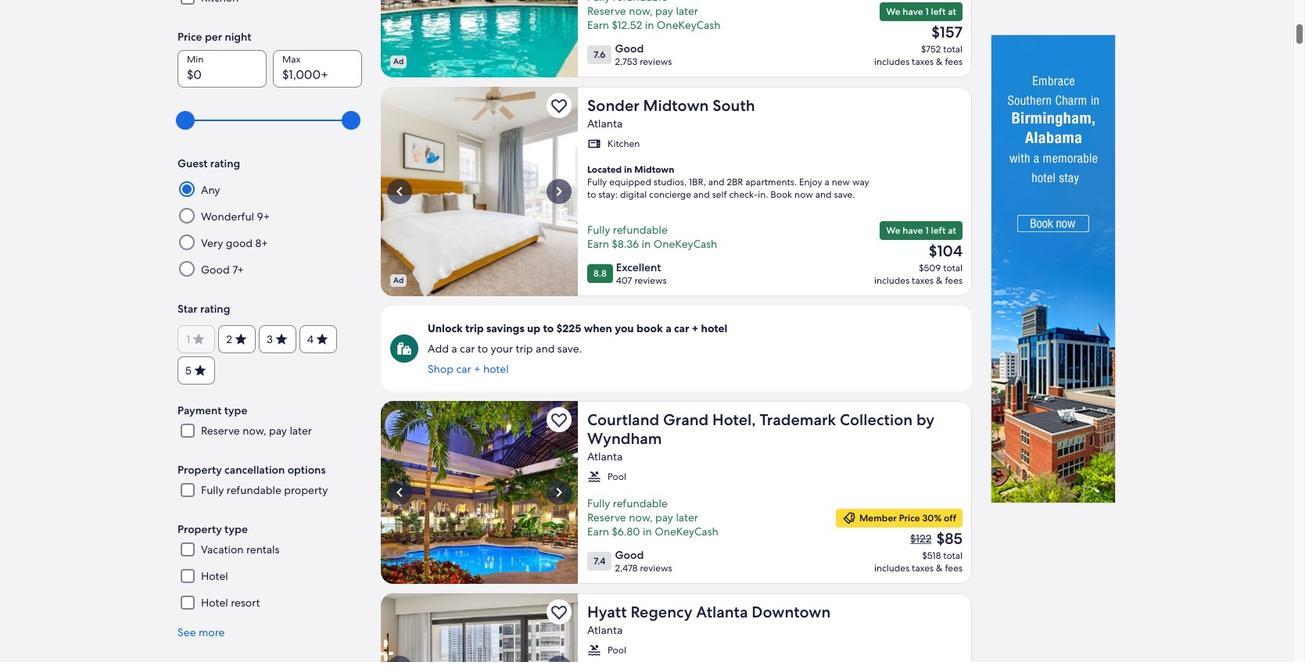 Task type: describe. For each thing, give the bounding box(es) containing it.
fully for fully refundable reserve now, pay later earn $6.80 in onekeycash
[[587, 497, 610, 511]]

atlanta inside courtland grand hotel, trademark collection by wyndham atlanta
[[587, 450, 623, 464]]

we have 1 left at $104 $509 total includes taxes & fees
[[874, 224, 963, 287]]

when
[[584, 321, 612, 336]]

member price 30% off
[[860, 512, 957, 525]]

trademark
[[760, 410, 836, 430]]

reviews inside excellent 407 reviews
[[635, 275, 667, 287]]

in.
[[758, 189, 768, 201]]

xsmall image for 4
[[315, 333, 329, 347]]

now, for reserve now, pay later earn $12.52 in onekeycash
[[629, 4, 653, 18]]

hotel for hotel resort
[[201, 596, 228, 610]]

fully for fully refundable earn $8.36 in onekeycash
[[587, 223, 610, 237]]

payment type
[[178, 404, 248, 418]]

& inside '$122 $85 $518 total includes taxes & fees'
[[936, 562, 943, 575]]

up
[[527, 321, 541, 336]]

refundable for property
[[227, 483, 281, 498]]

1 for $104
[[926, 224, 929, 237]]

$1,000 and above, Maximum, Price per night range field
[[187, 103, 353, 138]]

options
[[288, 463, 326, 477]]

enjoy
[[799, 176, 823, 189]]

taxes inside '$122 $85 $518 total includes taxes & fees'
[[912, 562, 934, 575]]

in inside fully refundable reserve now, pay later earn $6.80 in onekeycash
[[643, 525, 652, 539]]

courtland grand hotel, trademark collection by wyndham atlanta
[[587, 410, 935, 464]]

vacation
[[201, 543, 244, 557]]

atlanta down hyatt
[[587, 623, 623, 637]]

$0, Minimum, Price per night range field
[[187, 103, 353, 138]]

hyatt regency atlanta downtown atlanta
[[587, 602, 831, 637]]

new
[[832, 176, 850, 189]]

2
[[226, 333, 232, 347]]

stay:
[[599, 189, 618, 201]]

unlock trip savings up to $225 when you book a car + hotel add a car to your trip and save. shop car + hotel
[[428, 321, 728, 376]]

vacation rentals
[[201, 543, 280, 557]]

now, for reserve now, pay later
[[243, 424, 266, 438]]

small image for courtland grand hotel, trademark collection by wyndham
[[587, 470, 601, 484]]

self
[[712, 189, 727, 201]]

refundable for reserve
[[613, 497, 668, 511]]

shop car + hotel link
[[428, 362, 963, 376]]

reserve for reserve now, pay later
[[201, 424, 240, 438]]

$6.80
[[612, 525, 640, 539]]

wonderful 9+
[[201, 210, 270, 224]]

later for reserve now, pay later
[[290, 424, 312, 438]]

we for $104
[[886, 224, 901, 237]]

more
[[199, 626, 225, 640]]

rentals
[[246, 543, 280, 557]]

0 vertical spatial +
[[692, 321, 699, 336]]

way
[[853, 176, 870, 189]]

hotel resort
[[201, 596, 260, 610]]

fully for fully refundable property
[[201, 483, 224, 498]]

guest
[[178, 157, 208, 171]]

excellent
[[616, 260, 661, 275]]

2 vertical spatial a
[[452, 342, 457, 356]]

good 2,478 reviews
[[615, 548, 672, 575]]

courtland
[[587, 410, 660, 430]]

30%
[[923, 512, 942, 525]]

9+
[[257, 210, 270, 224]]

onekeycash inside reserve now, pay later earn $12.52 in onekeycash
[[657, 18, 721, 32]]

off
[[944, 512, 957, 525]]

good 7+
[[201, 263, 244, 277]]

5
[[185, 364, 192, 378]]

7.4
[[594, 555, 606, 568]]

at for $104
[[948, 224, 957, 237]]

member
[[860, 512, 897, 525]]

pool for courtland grand hotel, trademark collection by wyndham
[[608, 471, 626, 483]]

taxes for $157
[[912, 56, 934, 68]]

show previous image for sonder midtown south image
[[390, 182, 409, 201]]

2 vertical spatial car
[[456, 362, 471, 376]]

savings
[[486, 321, 525, 336]]

show next image for courtland grand hotel, trademark collection by wyndham image
[[550, 483, 569, 502]]

0 vertical spatial price
[[178, 30, 202, 44]]

1br,
[[689, 176, 706, 189]]

add
[[428, 342, 449, 356]]

refundable for earn
[[613, 223, 668, 237]]

pool image
[[381, 401, 578, 584]]

concierge
[[649, 189, 691, 201]]

see more button
[[178, 626, 362, 640]]

2,753
[[615, 56, 638, 68]]

good for 7+
[[201, 263, 230, 277]]

cancellation
[[225, 463, 285, 477]]

and left 'self'
[[694, 189, 710, 201]]

good
[[226, 236, 253, 250]]

pay for reserve now, pay later earn $12.52 in onekeycash
[[655, 4, 673, 18]]

excellent 407 reviews
[[616, 260, 667, 287]]

$122 $85 $518 total includes taxes & fees
[[874, 529, 963, 575]]

downtown
[[752, 602, 831, 623]]

very
[[201, 236, 223, 250]]

includes for $104
[[874, 275, 910, 287]]

onekeycash inside fully refundable earn $8.36 in onekeycash
[[654, 237, 717, 251]]

total for $157
[[943, 43, 963, 56]]

located in midtown fully equipped studios, 1br, and 2br apartments. enjoy a new way to stay: digital concierge and self check-in. book now and save.
[[587, 163, 870, 201]]

show previous image for hyatt regency atlanta downtown image
[[390, 659, 409, 662]]

3
[[267, 333, 273, 347]]

a inside located in midtown fully equipped studios, 1br, and 2br apartments. enjoy a new way to stay: digital concierge and self check-in. book now and save.
[[825, 176, 830, 189]]

book
[[771, 189, 792, 201]]

1 horizontal spatial price
[[899, 512, 920, 525]]

resort
[[231, 596, 260, 610]]

we for $157
[[886, 5, 901, 18]]

fees inside '$122 $85 $518 total includes taxes & fees'
[[945, 562, 963, 575]]

0 horizontal spatial to
[[478, 342, 488, 356]]

1 vertical spatial car
[[460, 342, 475, 356]]

pay inside fully refundable reserve now, pay later earn $6.80 in onekeycash
[[655, 511, 673, 525]]

2 vertical spatial 1
[[187, 333, 190, 347]]

pool for hyatt regency atlanta downtown
[[608, 645, 626, 657]]

we have 1 left at $157 $752 total includes taxes & fees
[[874, 5, 963, 68]]

have for $104
[[903, 224, 923, 237]]

located
[[587, 163, 622, 176]]

property for property cancellation options
[[178, 463, 222, 477]]

2br
[[727, 176, 743, 189]]

see more
[[178, 626, 225, 640]]

fully refundable property
[[201, 483, 328, 498]]

wyndham
[[587, 429, 662, 449]]

star
[[178, 302, 198, 316]]

atlanta inside sonder midtown south atlanta
[[587, 117, 623, 131]]

earn inside reserve now, pay later earn $12.52 in onekeycash
[[587, 18, 609, 32]]

$8.36
[[612, 237, 639, 251]]

reserve for reserve now, pay later earn $12.52 in onekeycash
[[587, 4, 626, 18]]

your
[[491, 342, 513, 356]]

$509
[[919, 262, 941, 275]]

xsmall image for 3
[[274, 333, 289, 347]]

book
[[637, 321, 663, 336]]

show next image for hyatt regency atlanta downtown image
[[550, 659, 569, 662]]

you
[[615, 321, 634, 336]]

xsmall image for 5
[[193, 364, 207, 378]]

and inside unlock trip savings up to $225 when you book a car + hotel add a car to your trip and save. shop car + hotel
[[536, 342, 555, 356]]

reserve now, pay later earn $12.52 in onekeycash
[[587, 4, 721, 32]]

fully inside located in midtown fully equipped studios, 1br, and 2br apartments. enjoy a new way to stay: digital concierge and self check-in. book now and save.
[[587, 176, 607, 189]]

0 vertical spatial hotel
[[701, 321, 728, 336]]

$157
[[932, 22, 963, 42]]

night
[[225, 30, 251, 44]]

reserve inside fully refundable reserve now, pay later earn $6.80 in onekeycash
[[587, 511, 626, 525]]

equipped
[[609, 176, 651, 189]]

sonder
[[587, 95, 640, 116]]

hotel,
[[713, 410, 756, 430]]

at for $157
[[948, 5, 957, 18]]

$122 button
[[909, 532, 933, 546]]



Task type: locate. For each thing, give the bounding box(es) containing it.
1 left from the top
[[931, 5, 946, 18]]

3 total from the top
[[943, 550, 963, 562]]

small image for hyatt regency atlanta downtown
[[587, 644, 601, 658]]

0 vertical spatial trip
[[465, 321, 484, 336]]

7+
[[232, 263, 244, 277]]

per
[[205, 30, 222, 44]]

1 vertical spatial taxes
[[912, 275, 934, 287]]

xsmall image right 4
[[315, 333, 329, 347]]

fully inside fully refundable earn $8.36 in onekeycash
[[587, 223, 610, 237]]

reserve up the 7.6
[[587, 4, 626, 18]]

later for reserve now, pay later earn $12.52 in onekeycash
[[676, 4, 698, 18]]

have inside the 'we have 1 left at $157 $752 total includes taxes & fees'
[[903, 5, 923, 18]]

fees right $509
[[945, 275, 963, 287]]

3 earn from the top
[[587, 525, 609, 539]]

reserve down payment type
[[201, 424, 240, 438]]

pay inside reserve now, pay later earn $12.52 in onekeycash
[[655, 4, 673, 18]]

to inside located in midtown fully equipped studios, 1br, and 2br apartments. enjoy a new way to stay: digital concierge and self check-in. book now and save.
[[587, 189, 596, 201]]

rating up any
[[210, 157, 240, 171]]

reviews right 2,753
[[640, 56, 672, 68]]

see
[[178, 626, 196, 640]]

Save Hyatt Regency Atlanta Downtown to a trip checkbox
[[547, 600, 572, 625]]

3 fees from the top
[[945, 562, 963, 575]]

& inside the 'we have 1 left at $157 $752 total includes taxes & fees'
[[936, 56, 943, 68]]

refundable down cancellation
[[227, 483, 281, 498]]

sonder midtown south atlanta
[[587, 95, 755, 131]]

4
[[307, 333, 314, 347]]

0 vertical spatial ad
[[393, 56, 404, 66]]

a right book
[[666, 321, 672, 336]]

to left your
[[478, 342, 488, 356]]

hotel up more
[[201, 596, 228, 610]]

1 vertical spatial earn
[[587, 237, 609, 251]]

1 vertical spatial good
[[201, 263, 230, 277]]

1 earn from the top
[[587, 18, 609, 32]]

1 vertical spatial xsmall image
[[193, 364, 207, 378]]

1 for $157
[[926, 5, 929, 18]]

& down $157
[[936, 56, 943, 68]]

xsmall image
[[274, 333, 289, 347], [193, 364, 207, 378]]

to
[[587, 189, 596, 201], [543, 321, 554, 336], [478, 342, 488, 356]]

2 we from the top
[[886, 224, 901, 237]]

pool down hyatt
[[608, 645, 626, 657]]

total inside the 'we have 1 left at $157 $752 total includes taxes & fees'
[[943, 43, 963, 56]]

left up $157
[[931, 5, 946, 18]]

3 includes from the top
[[874, 562, 910, 575]]

+ up shop car + hotel link at the bottom of the page
[[692, 321, 699, 336]]

to right up
[[543, 321, 554, 336]]

0 vertical spatial rating
[[210, 157, 240, 171]]

$752
[[921, 43, 941, 56]]

0 vertical spatial midtown
[[643, 95, 709, 116]]

2 vertical spatial good
[[615, 548, 644, 562]]

now, up cancellation
[[243, 424, 266, 438]]

0 vertical spatial at
[[948, 5, 957, 18]]

a left "new" at the right top
[[825, 176, 830, 189]]

fees inside we have 1 left at $104 $509 total includes taxes & fees
[[945, 275, 963, 287]]

0 horizontal spatial save.
[[558, 342, 582, 356]]

taxes inside we have 1 left at $104 $509 total includes taxes & fees
[[912, 275, 934, 287]]

1 vertical spatial rating
[[200, 302, 230, 316]]

& down $104
[[936, 275, 943, 287]]

0 vertical spatial 1
[[926, 5, 929, 18]]

1 vertical spatial a
[[666, 321, 672, 336]]

at inside we have 1 left at $104 $509 total includes taxes & fees
[[948, 224, 957, 237]]

1 ad from the top
[[393, 56, 404, 66]]

onekeycash down concierge on the top of page
[[654, 237, 717, 251]]

and left 2br
[[708, 176, 725, 189]]

1 down star
[[187, 333, 190, 347]]

pay
[[655, 4, 673, 18], [269, 424, 287, 438], [655, 511, 673, 525]]

2 fees from the top
[[945, 275, 963, 287]]

2 property from the top
[[178, 523, 222, 537]]

show next image for sonder midtown south image
[[550, 182, 569, 201]]

$12.52
[[612, 18, 642, 32]]

1 vertical spatial reviews
[[635, 275, 667, 287]]

1 vertical spatial small image
[[587, 470, 601, 484]]

fully right show next image for courtland grand hotel, trademark collection by wyndham
[[587, 497, 610, 511]]

very good 8+
[[201, 236, 268, 250]]

1 vertical spatial pool
[[608, 645, 626, 657]]

left inside the 'we have 1 left at $157 $752 total includes taxes & fees'
[[931, 5, 946, 18]]

onekeycash inside fully refundable reserve now, pay later earn $6.80 in onekeycash
[[655, 525, 719, 539]]

0 vertical spatial left
[[931, 5, 946, 18]]

includes inside the 'we have 1 left at $157 $752 total includes taxes & fees'
[[874, 56, 910, 68]]

in right the $12.52
[[645, 18, 654, 32]]

property left cancellation
[[178, 463, 222, 477]]

2 xsmall image from the left
[[315, 333, 329, 347]]

collection
[[840, 410, 913, 430]]

& down $85
[[936, 562, 943, 575]]

1 total from the top
[[943, 43, 963, 56]]

1 fees from the top
[[945, 56, 963, 68]]

have for $157
[[903, 5, 923, 18]]

1 exterior image from the top
[[381, 0, 578, 77]]

small image up located
[[587, 137, 601, 151]]

reserve now, pay later
[[201, 424, 312, 438]]

good for 2,478
[[615, 548, 644, 562]]

good for 2,753
[[615, 41, 644, 56]]

2 horizontal spatial to
[[587, 189, 596, 201]]

1 vertical spatial to
[[543, 321, 554, 336]]

7.6
[[594, 48, 606, 61]]

in right $6.80
[[643, 525, 652, 539]]

1 horizontal spatial to
[[543, 321, 554, 336]]

0 vertical spatial earn
[[587, 18, 609, 32]]

total down $157
[[943, 43, 963, 56]]

property for property type
[[178, 523, 222, 537]]

price left per
[[178, 30, 202, 44]]

type up vacation rentals
[[225, 523, 248, 537]]

$225
[[557, 321, 581, 336]]

show previous image for courtland grand hotel, trademark collection by wyndham image
[[390, 483, 409, 502]]

to left stay:
[[587, 189, 596, 201]]

& for $104
[[936, 275, 943, 287]]

2 vertical spatial reviews
[[640, 562, 672, 575]]

2 at from the top
[[948, 224, 957, 237]]

includes left $752
[[874, 56, 910, 68]]

$1,000 and above, Maximum, Price per night text field
[[273, 50, 362, 88]]

0 vertical spatial small image
[[587, 137, 601, 151]]

2 vertical spatial taxes
[[912, 562, 934, 575]]

guest rating
[[178, 157, 240, 171]]

1 horizontal spatial save.
[[834, 189, 855, 201]]

1 up $752
[[926, 5, 929, 18]]

ad
[[393, 56, 404, 66], [393, 275, 404, 285]]

0 vertical spatial taxes
[[912, 56, 934, 68]]

1 includes from the top
[[874, 56, 910, 68]]

save. inside unlock trip savings up to $225 when you book a car + hotel add a car to your trip and save. shop car + hotel
[[558, 342, 582, 356]]

1 vertical spatial hotel
[[483, 362, 509, 376]]

good inside good 2,753 reviews
[[615, 41, 644, 56]]

property
[[284, 483, 328, 498]]

407
[[616, 275, 632, 287]]

save. down the $225 at the left
[[558, 342, 582, 356]]

price left 30%
[[899, 512, 920, 525]]

we inside we have 1 left at $104 $509 total includes taxes & fees
[[886, 224, 901, 237]]

we
[[886, 5, 901, 18], [886, 224, 901, 237]]

now, inside reserve now, pay later earn $12.52 in onekeycash
[[629, 4, 653, 18]]

onekeycash up good 2,753 reviews
[[657, 18, 721, 32]]

+ right shop
[[474, 362, 481, 376]]

type up reserve now, pay later
[[224, 404, 248, 418]]

fees for $104
[[945, 275, 963, 287]]

2 left from the top
[[931, 224, 946, 237]]

2 taxes from the top
[[912, 275, 934, 287]]

left for $104
[[931, 224, 946, 237]]

atlanta down wyndham
[[587, 450, 623, 464]]

price per night
[[178, 30, 251, 44]]

and down up
[[536, 342, 555, 356]]

0 vertical spatial good
[[615, 41, 644, 56]]

1 vertical spatial property
[[178, 523, 222, 537]]

property type
[[178, 523, 248, 537]]

later up options
[[290, 424, 312, 438]]

1 horizontal spatial trip
[[516, 342, 533, 356]]

now, up good 2,753 reviews
[[629, 4, 653, 18]]

taxes down $122 button
[[912, 562, 934, 575]]

2 vertical spatial later
[[676, 511, 698, 525]]

0 vertical spatial reserve
[[587, 4, 626, 18]]

taxes down $157
[[912, 56, 934, 68]]

car
[[674, 321, 690, 336], [460, 342, 475, 356], [456, 362, 471, 376]]

1 vertical spatial exterior image
[[381, 87, 578, 296]]

& inside we have 1 left at $104 $509 total includes taxes & fees
[[936, 275, 943, 287]]

0 vertical spatial pool
[[608, 471, 626, 483]]

rating for star rating
[[200, 302, 230, 316]]

refundable down digital
[[613, 223, 668, 237]]

apartments.
[[746, 176, 797, 189]]

atlanta down sonder at the top left of the page
[[587, 117, 623, 131]]

1 horizontal spatial hotel
[[701, 321, 728, 336]]

0 horizontal spatial xsmall image
[[193, 364, 207, 378]]

0 horizontal spatial price
[[178, 30, 202, 44]]

1 vertical spatial at
[[948, 224, 957, 237]]

2 vertical spatial reserve
[[587, 511, 626, 525]]

1 vertical spatial fees
[[945, 275, 963, 287]]

fully up property type
[[201, 483, 224, 498]]

onekeycash up good 2,478 reviews
[[655, 525, 719, 539]]

we inside the 'we have 1 left at $157 $752 total includes taxes & fees'
[[886, 5, 901, 18]]

Save Courtland Grand Hotel, Trademark Collection by Wyndham to a trip checkbox
[[547, 408, 572, 433]]

$518
[[922, 550, 941, 562]]

regency
[[631, 602, 693, 623]]

fully inside fully refundable reserve now, pay later earn $6.80 in onekeycash
[[587, 497, 610, 511]]

3 small image from the top
[[587, 644, 601, 658]]

small image for sonder midtown south
[[587, 137, 601, 151]]

$0, Minimum, Price per night text field
[[178, 50, 267, 88]]

and
[[708, 176, 725, 189], [694, 189, 710, 201], [816, 189, 832, 201], [536, 342, 555, 356]]

refundable up $6.80
[[613, 497, 668, 511]]

0 horizontal spatial a
[[452, 342, 457, 356]]

0 horizontal spatial trip
[[465, 321, 484, 336]]

studios,
[[654, 176, 687, 189]]

earn left the $12.52
[[587, 18, 609, 32]]

have up $752
[[903, 5, 923, 18]]

1 vertical spatial trip
[[516, 342, 533, 356]]

digital
[[620, 189, 647, 201]]

shop
[[428, 362, 454, 376]]

small image down hyatt
[[587, 644, 601, 658]]

hotel down your
[[483, 362, 509, 376]]

at
[[948, 5, 957, 18], [948, 224, 957, 237]]

hotel for hotel
[[201, 570, 228, 584]]

total down $104
[[943, 262, 963, 275]]

in right $8.36 at the left top of page
[[642, 237, 651, 251]]

Save Sonder Midtown South to a trip checkbox
[[547, 93, 572, 118]]

total inside '$122 $85 $518 total includes taxes & fees'
[[943, 550, 963, 562]]

fully refundable reserve now, pay later earn $6.80 in onekeycash
[[587, 497, 719, 539]]

1 at from the top
[[948, 5, 957, 18]]

0 vertical spatial reviews
[[640, 56, 672, 68]]

1 vertical spatial includes
[[874, 275, 910, 287]]

reserve
[[587, 4, 626, 18], [201, 424, 240, 438], [587, 511, 626, 525]]

1 vertical spatial left
[[931, 224, 946, 237]]

2 vertical spatial to
[[478, 342, 488, 356]]

&
[[936, 56, 943, 68], [936, 275, 943, 287], [936, 562, 943, 575]]

left for $157
[[931, 5, 946, 18]]

1 inside the 'we have 1 left at $157 $752 total includes taxes & fees'
[[926, 5, 929, 18]]

later right $6.80
[[676, 511, 698, 525]]

1 horizontal spatial +
[[692, 321, 699, 336]]

in inside reserve now, pay later earn $12.52 in onekeycash
[[645, 18, 654, 32]]

1 vertical spatial hotel
[[201, 596, 228, 610]]

includes inside we have 1 left at $104 $509 total includes taxes & fees
[[874, 275, 910, 287]]

xsmall image for 2
[[234, 333, 248, 347]]

earn inside fully refundable earn $8.36 in onekeycash
[[587, 237, 609, 251]]

star rating
[[178, 302, 230, 316]]

0 vertical spatial property
[[178, 463, 222, 477]]

1 vertical spatial type
[[225, 523, 248, 537]]

refundable inside fully refundable reserve now, pay later earn $6.80 in onekeycash
[[613, 497, 668, 511]]

have
[[903, 5, 923, 18], [903, 224, 923, 237]]

save. inside located in midtown fully equipped studios, 1br, and 2br apartments. enjoy a new way to stay: digital concierge and self check-in. book now and save.
[[834, 189, 855, 201]]

0 vertical spatial we
[[886, 5, 901, 18]]

2 vertical spatial onekeycash
[[655, 525, 719, 539]]

atlanta right "regency"
[[696, 602, 748, 623]]

trip down up
[[516, 342, 533, 356]]

2 vertical spatial earn
[[587, 525, 609, 539]]

now
[[795, 189, 813, 201]]

midtown left south
[[643, 95, 709, 116]]

2,478
[[615, 562, 638, 575]]

unlock
[[428, 321, 463, 336]]

midtown up concierge on the top of page
[[635, 163, 675, 176]]

2 vertical spatial now,
[[629, 511, 653, 525]]

1 vertical spatial +
[[474, 362, 481, 376]]

reviews right 407
[[635, 275, 667, 287]]

1 small image from the top
[[587, 137, 601, 151]]

refundable
[[613, 223, 668, 237], [227, 483, 281, 498], [613, 497, 668, 511]]

2 total from the top
[[943, 262, 963, 275]]

in inside located in midtown fully equipped studios, 1br, and 2br apartments. enjoy a new way to stay: digital concierge and self check-in. book now and save.
[[624, 163, 632, 176]]

in right located
[[624, 163, 632, 176]]

2 vertical spatial includes
[[874, 562, 910, 575]]

0 vertical spatial hotel
[[201, 570, 228, 584]]

fully left $8.36 at the left top of page
[[587, 223, 610, 237]]

2 horizontal spatial a
[[825, 176, 830, 189]]

earn inside fully refundable reserve now, pay later earn $6.80 in onekeycash
[[587, 525, 609, 539]]

at up $157
[[948, 5, 957, 18]]

1 property from the top
[[178, 463, 222, 477]]

left up $104
[[931, 224, 946, 237]]

0 horizontal spatial +
[[474, 362, 481, 376]]

pool down wyndham
[[608, 471, 626, 483]]

earn left $8.36 at the left top of page
[[587, 237, 609, 251]]

1 & from the top
[[936, 56, 943, 68]]

type for property type
[[225, 523, 248, 537]]

3 & from the top
[[936, 562, 943, 575]]

pay right $6.80
[[655, 511, 673, 525]]

2 vertical spatial &
[[936, 562, 943, 575]]

1 vertical spatial midtown
[[635, 163, 675, 176]]

$85
[[937, 529, 963, 549]]

includes down $122 button
[[874, 562, 910, 575]]

2 hotel from the top
[[201, 596, 228, 610]]

pool
[[608, 471, 626, 483], [608, 645, 626, 657]]

fully refundable earn $8.36 in onekeycash
[[587, 223, 717, 251]]

refundable inside fully refundable earn $8.36 in onekeycash
[[613, 223, 668, 237]]

1 up $104
[[926, 224, 929, 237]]

left inside we have 1 left at $104 $509 total includes taxes & fees
[[931, 224, 946, 237]]

by
[[917, 410, 935, 430]]

+
[[692, 321, 699, 336], [474, 362, 481, 376]]

1 horizontal spatial xsmall image
[[274, 333, 289, 347]]

1 horizontal spatial xsmall image
[[315, 333, 329, 347]]

1 pool from the top
[[608, 471, 626, 483]]

0 vertical spatial car
[[674, 321, 690, 336]]

hotel
[[701, 321, 728, 336], [483, 362, 509, 376]]

2 have from the top
[[903, 224, 923, 237]]

have inside we have 1 left at $104 $509 total includes taxes & fees
[[903, 224, 923, 237]]

1 vertical spatial later
[[290, 424, 312, 438]]

and right now
[[816, 189, 832, 201]]

earn left $6.80
[[587, 525, 609, 539]]

1 vertical spatial ad
[[393, 275, 404, 285]]

2 vertical spatial total
[[943, 550, 963, 562]]

reviews for refundable
[[640, 562, 672, 575]]

0 vertical spatial total
[[943, 43, 963, 56]]

trip right unlock at the left of the page
[[465, 321, 484, 336]]

good down the $12.52
[[615, 41, 644, 56]]

reviews inside good 2,478 reviews
[[640, 562, 672, 575]]

property up vacation
[[178, 523, 222, 537]]

2 pool from the top
[[608, 645, 626, 657]]

total for $104
[[943, 262, 963, 275]]

now, up good 2,478 reviews
[[629, 511, 653, 525]]

reserve up 7.4
[[587, 511, 626, 525]]

later inside fully refundable reserve now, pay later earn $6.80 in onekeycash
[[676, 511, 698, 525]]

small image right show next image for courtland grand hotel, trademark collection by wyndham
[[587, 470, 601, 484]]

in inside fully refundable earn $8.36 in onekeycash
[[642, 237, 651, 251]]

2 vertical spatial pay
[[655, 511, 673, 525]]

trip
[[465, 321, 484, 336], [516, 342, 533, 356]]

1 hotel from the top
[[201, 570, 228, 584]]

8.8
[[594, 267, 607, 280]]

grand
[[663, 410, 709, 430]]

8+
[[255, 236, 268, 250]]

taxes inside the 'we have 1 left at $157 $752 total includes taxes & fees'
[[912, 56, 934, 68]]

rating right star
[[200, 302, 230, 316]]

a
[[825, 176, 830, 189], [666, 321, 672, 336], [452, 342, 457, 356]]

1 vertical spatial we
[[886, 224, 901, 237]]

taxes down $104
[[912, 275, 934, 287]]

0 vertical spatial fees
[[945, 56, 963, 68]]

later inside reserve now, pay later earn $12.52 in onekeycash
[[676, 4, 698, 18]]

any
[[201, 183, 220, 197]]

rating for guest rating
[[210, 157, 240, 171]]

includes left $509
[[874, 275, 910, 287]]

reserve inside reserve now, pay later earn $12.52 in onekeycash
[[587, 4, 626, 18]]

1 inside we have 1 left at $104 $509 total includes taxes & fees
[[926, 224, 929, 237]]

hotel up shop car + hotel link at the bottom of the page
[[701, 321, 728, 336]]

includes
[[874, 56, 910, 68], [874, 275, 910, 287], [874, 562, 910, 575]]

property cancellation options
[[178, 463, 326, 477]]

0 vertical spatial includes
[[874, 56, 910, 68]]

good inside good 2,478 reviews
[[615, 548, 644, 562]]

2 includes from the top
[[874, 275, 910, 287]]

2 small image from the top
[[587, 470, 601, 484]]

at inside the 'we have 1 left at $157 $752 total includes taxes & fees'
[[948, 5, 957, 18]]

total
[[943, 43, 963, 56], [943, 262, 963, 275], [943, 550, 963, 562]]

1 vertical spatial onekeycash
[[654, 237, 717, 251]]

small image
[[587, 137, 601, 151], [587, 470, 601, 484], [587, 644, 601, 658]]

1 vertical spatial total
[[943, 262, 963, 275]]

taxes for $104
[[912, 275, 934, 287]]

small image
[[842, 512, 856, 526]]

1 we from the top
[[886, 5, 901, 18]]

at up $104
[[948, 224, 957, 237]]

2 & from the top
[[936, 275, 943, 287]]

fees inside the 'we have 1 left at $157 $752 total includes taxes & fees'
[[945, 56, 963, 68]]

0 horizontal spatial xsmall image
[[234, 333, 248, 347]]

reviews for now,
[[640, 56, 672, 68]]

midtown inside sonder midtown south atlanta
[[643, 95, 709, 116]]

1 vertical spatial now,
[[243, 424, 266, 438]]

1 vertical spatial &
[[936, 275, 943, 287]]

price
[[178, 30, 202, 44], [899, 512, 920, 525]]

1 vertical spatial save.
[[558, 342, 582, 356]]

total inside we have 1 left at $104 $509 total includes taxes & fees
[[943, 262, 963, 275]]

pay right the $12.52
[[655, 4, 673, 18]]

good 2,753 reviews
[[615, 41, 672, 68]]

pay up cancellation
[[269, 424, 287, 438]]

2 exterior image from the top
[[381, 87, 578, 296]]

2 ad from the top
[[393, 275, 404, 285]]

exterior image
[[381, 0, 578, 77], [381, 87, 578, 296]]

save. right enjoy at right
[[834, 189, 855, 201]]

fees right $752
[[945, 56, 963, 68]]

0 vertical spatial xsmall image
[[274, 333, 289, 347]]

good left "7+"
[[201, 263, 230, 277]]

reviews right 2,478
[[640, 562, 672, 575]]

includes inside '$122 $85 $518 total includes taxes & fees'
[[874, 562, 910, 575]]

& for $157
[[936, 56, 943, 68]]

in
[[645, 18, 654, 32], [624, 163, 632, 176], [642, 237, 651, 251], [643, 525, 652, 539]]

car right add
[[460, 342, 475, 356]]

midtown inside located in midtown fully equipped studios, 1br, and 2br apartments. enjoy a new way to stay: digital concierge and self check-in. book now and save.
[[635, 163, 675, 176]]

left
[[931, 5, 946, 18], [931, 224, 946, 237]]

fees
[[945, 56, 963, 68], [945, 275, 963, 287], [945, 562, 963, 575]]

pay for reserve now, pay later
[[269, 424, 287, 438]]

type for payment type
[[224, 404, 248, 418]]

2 vertical spatial fees
[[945, 562, 963, 575]]

now, inside fully refundable reserve now, pay later earn $6.80 in onekeycash
[[629, 511, 653, 525]]

1 vertical spatial reserve
[[201, 424, 240, 438]]

good down $6.80
[[615, 548, 644, 562]]

fees for $157
[[945, 56, 963, 68]]

0 horizontal spatial hotel
[[483, 362, 509, 376]]

0 vertical spatial later
[[676, 4, 698, 18]]

total down $85
[[943, 550, 963, 562]]

kitchen
[[608, 138, 640, 150]]

1 taxes from the top
[[912, 56, 934, 68]]

0 vertical spatial to
[[587, 189, 596, 201]]

2 vertical spatial small image
[[587, 644, 601, 658]]

room image
[[381, 594, 578, 662]]

have up $509
[[903, 224, 923, 237]]

rating
[[210, 157, 240, 171], [200, 302, 230, 316]]

2 earn from the top
[[587, 237, 609, 251]]

0 vertical spatial &
[[936, 56, 943, 68]]

car right book
[[674, 321, 690, 336]]

hyatt
[[587, 602, 627, 623]]

reviews inside good 2,753 reviews
[[640, 56, 672, 68]]

0 vertical spatial have
[[903, 5, 923, 18]]

car right shop
[[456, 362, 471, 376]]

1 vertical spatial have
[[903, 224, 923, 237]]

0 vertical spatial type
[[224, 404, 248, 418]]

$104
[[929, 241, 963, 261]]

3 taxes from the top
[[912, 562, 934, 575]]

xsmall image right 3
[[274, 333, 289, 347]]

xsmall image right 5
[[193, 364, 207, 378]]

includes for $157
[[874, 56, 910, 68]]

wonderful
[[201, 210, 254, 224]]

xsmall image
[[234, 333, 248, 347], [315, 333, 329, 347]]

1 xsmall image from the left
[[234, 333, 248, 347]]

0 vertical spatial onekeycash
[[657, 18, 721, 32]]

1 have from the top
[[903, 5, 923, 18]]

xsmall image right 2
[[234, 333, 248, 347]]



Task type: vqa. For each thing, say whether or not it's contained in the screenshot.
'Trips'
no



